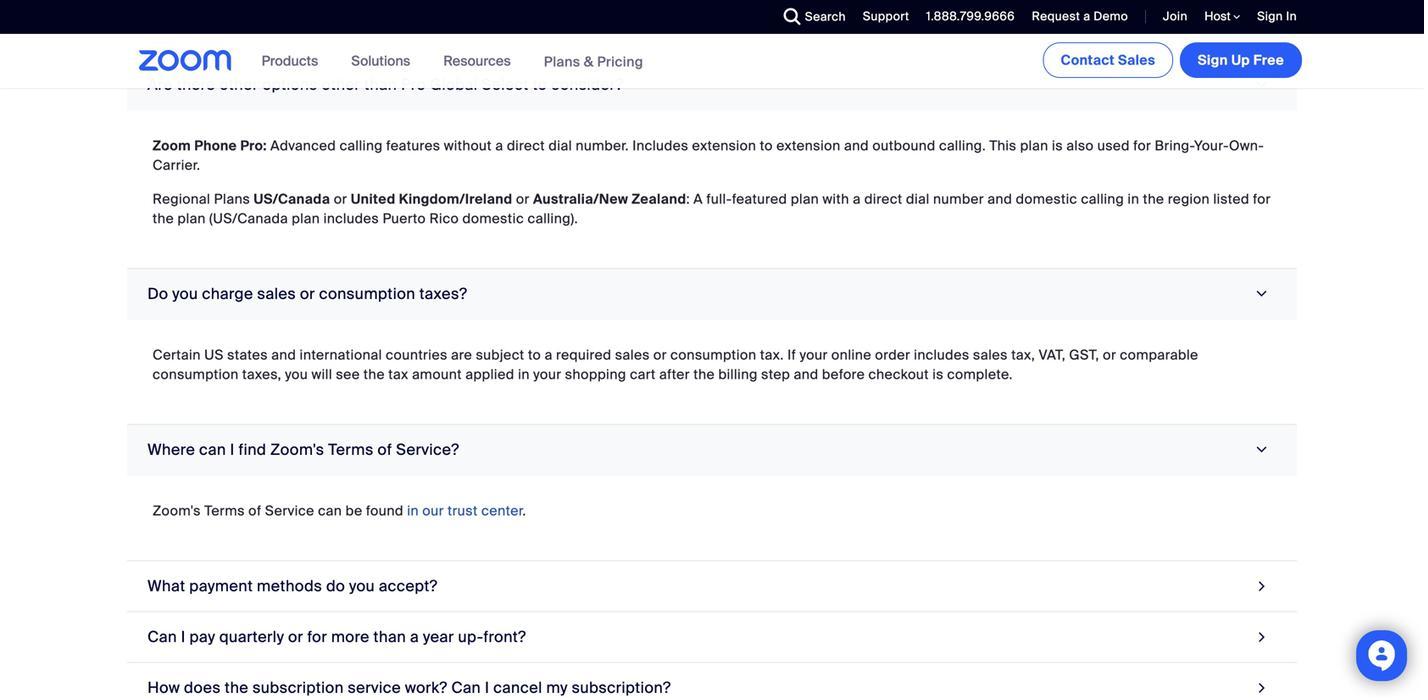 Task type: vqa. For each thing, say whether or not it's contained in the screenshot.
the Your-
yes



Task type: locate. For each thing, give the bounding box(es) containing it.
to
[[533, 75, 547, 94], [760, 137, 773, 154], [528, 346, 541, 364]]

than down solutions
[[364, 75, 397, 94]]

a
[[1083, 8, 1090, 24], [495, 137, 503, 154], [853, 190, 861, 208], [545, 346, 553, 364], [410, 628, 419, 647]]

1 vertical spatial calling
[[1081, 190, 1124, 208]]

or up international
[[300, 284, 315, 304]]

the right does
[[225, 678, 249, 698]]

is left also
[[1052, 137, 1063, 154]]

0 horizontal spatial you
[[172, 284, 198, 304]]

0 horizontal spatial dial
[[549, 137, 572, 154]]

more
[[331, 628, 369, 647]]

and inside : a full-featured plan with a direct dial number and domestic calling in the region listed for the plan (us/canada plan includes puerto rico domestic calling).
[[988, 190, 1012, 208]]

where can i find zoom's terms of service? button
[[127, 425, 1297, 476]]

direct right without
[[507, 137, 545, 154]]

for right listed
[[1253, 190, 1271, 208]]

can
[[199, 440, 226, 460], [318, 502, 342, 520]]

pricing
[[597, 53, 643, 71]]

0 vertical spatial to
[[533, 75, 547, 94]]

1 vertical spatial can
[[318, 502, 342, 520]]

1 horizontal spatial dial
[[906, 190, 930, 208]]

1 horizontal spatial you
[[285, 366, 308, 383]]

0 vertical spatial terms
[[328, 440, 374, 460]]

is
[[1052, 137, 1063, 154], [933, 366, 944, 383]]

than right more
[[373, 628, 406, 647]]

to right subject
[[528, 346, 541, 364]]

of left service? on the left bottom of the page
[[378, 440, 392, 460]]

1 horizontal spatial can
[[451, 678, 481, 698]]

includes inside : a full-featured plan with a direct dial number and domestic calling in the region listed for the plan (us/canada plan includes puerto rico domestic calling).
[[323, 210, 379, 227]]

1 horizontal spatial is
[[1052, 137, 1063, 154]]

2 vertical spatial in
[[407, 502, 419, 520]]

right image inside "do you charge sales or consumption taxes?" dropdown button
[[1251, 286, 1274, 302]]

of left 'service'
[[248, 502, 261, 520]]

if
[[787, 346, 796, 364]]

1 vertical spatial than
[[373, 628, 406, 647]]

plans up (us/canada
[[214, 190, 250, 208]]

2 vertical spatial for
[[307, 628, 327, 647]]

featured
[[732, 190, 787, 208]]

contact sales
[[1061, 51, 1155, 69]]

in
[[1286, 8, 1297, 24]]

international
[[300, 346, 382, 364]]

right image inside what payment methods do you accept? dropdown button
[[1254, 575, 1270, 598]]

terms
[[328, 440, 374, 460], [204, 502, 245, 520]]

tax.
[[760, 346, 784, 364]]

to inside certain us states and international countries are subject to a required sales or consumption tax. if your online order includes sales tax, vat, gst, or comparable consumption taxes, you will see the tax amount applied in your shopping cart after the billing step and before checkout is complete.
[[528, 346, 541, 364]]

0 horizontal spatial terms
[[204, 502, 245, 520]]

0 horizontal spatial other
[[219, 75, 258, 94]]

1 horizontal spatial in
[[518, 366, 530, 383]]

you left will
[[285, 366, 308, 383]]

1 vertical spatial dial
[[906, 190, 930, 208]]

where
[[148, 440, 195, 460]]

1 vertical spatial of
[[248, 502, 261, 520]]

0 vertical spatial can
[[199, 440, 226, 460]]

of
[[378, 440, 392, 460], [248, 502, 261, 520]]

domestic
[[1016, 190, 1077, 208], [462, 210, 524, 227]]

0 vertical spatial dial
[[549, 137, 572, 154]]

consumption up international
[[319, 284, 415, 304]]

0 vertical spatial calling
[[340, 137, 383, 154]]

&
[[584, 53, 594, 71]]

consider?
[[551, 75, 623, 94]]

payment
[[189, 577, 253, 596]]

sales up complete.
[[973, 346, 1008, 364]]

sales
[[257, 284, 296, 304], [615, 346, 650, 364], [973, 346, 1008, 364]]

0 vertical spatial zoom's
[[270, 440, 324, 460]]

dial left number.
[[549, 137, 572, 154]]

contact sales link
[[1043, 42, 1173, 78]]

and right number
[[988, 190, 1012, 208]]

i left cancel
[[485, 678, 489, 698]]

right image
[[1251, 77, 1274, 92], [1251, 286, 1274, 302], [1251, 442, 1274, 458], [1254, 575, 1270, 598], [1254, 626, 1270, 649], [1254, 677, 1270, 699]]

for right used
[[1133, 137, 1151, 154]]

terms up be
[[328, 440, 374, 460]]

1 vertical spatial in
[[518, 366, 530, 383]]

1 vertical spatial direct
[[864, 190, 903, 208]]

2 extension from the left
[[776, 137, 841, 154]]

1 horizontal spatial for
[[1133, 137, 1151, 154]]

1 horizontal spatial your
[[800, 346, 828, 364]]

consumption up billing
[[670, 346, 757, 364]]

1 horizontal spatial terms
[[328, 440, 374, 460]]

1 other from the left
[[219, 75, 258, 94]]

a right with
[[853, 190, 861, 208]]

can
[[148, 628, 177, 647], [451, 678, 481, 698]]

how does the subscription service work? can i cancel my subscription?
[[148, 678, 671, 698]]

phone
[[194, 137, 237, 154]]

0 horizontal spatial of
[[248, 502, 261, 520]]

your right if
[[800, 346, 828, 364]]

a inside dropdown button
[[410, 628, 419, 647]]

0 vertical spatial than
[[364, 75, 397, 94]]

dial left number
[[906, 190, 930, 208]]

a
[[694, 190, 703, 208]]

0 horizontal spatial i
[[181, 628, 186, 647]]

2 horizontal spatial for
[[1253, 190, 1271, 208]]

0 vertical spatial sign
[[1257, 8, 1283, 24]]

or up the after
[[653, 346, 667, 364]]

and left the outbound
[[844, 137, 869, 154]]

in left region
[[1128, 190, 1139, 208]]

a left year
[[410, 628, 419, 647]]

up
[[1232, 51, 1250, 69]]

join link
[[1150, 0, 1192, 34], [1163, 8, 1188, 24]]

up-
[[458, 628, 484, 647]]

zoom's right find
[[270, 440, 324, 460]]

quarterly
[[219, 628, 284, 647]]

2 horizontal spatial sales
[[973, 346, 1008, 364]]

1 vertical spatial is
[[933, 366, 944, 383]]

2 vertical spatial consumption
[[153, 366, 239, 383]]

(us/canada
[[209, 210, 288, 227]]

0 horizontal spatial can
[[199, 440, 226, 460]]

i left pay on the left of the page
[[181, 628, 186, 647]]

0 vertical spatial for
[[1133, 137, 1151, 154]]

0 vertical spatial plans
[[544, 53, 580, 71]]

calling
[[340, 137, 383, 154], [1081, 190, 1124, 208]]

1 horizontal spatial i
[[230, 440, 235, 460]]

to inside 'advanced calling features without a direct dial number. includes extension to extension and outbound calling. this plan is also used for bring-your-own- carrier.'
[[760, 137, 773, 154]]

0 horizontal spatial zoom's
[[153, 502, 201, 520]]

front?
[[484, 628, 526, 647]]

extension up full- at the top of page
[[692, 137, 756, 154]]

extension
[[692, 137, 756, 154], [776, 137, 841, 154]]

calling down used
[[1081, 190, 1124, 208]]

plans & pricing link
[[544, 53, 643, 71], [544, 53, 643, 71]]

you inside dropdown button
[[349, 577, 375, 596]]

domestic down also
[[1016, 190, 1077, 208]]

0 horizontal spatial consumption
[[153, 366, 239, 383]]

i inside dropdown button
[[230, 440, 235, 460]]

features
[[386, 137, 440, 154]]

0 vertical spatial is
[[1052, 137, 1063, 154]]

host
[[1205, 8, 1234, 24]]

is inside certain us states and international countries are subject to a required sales or consumption tax. if your online order includes sales tax, vat, gst, or comparable consumption taxes, you will see the tax amount applied in your shopping cart after the billing step and before checkout is complete.
[[933, 366, 944, 383]]

are there other options other than pro global select to consider?
[[148, 75, 623, 94]]

can left find
[[199, 440, 226, 460]]

and inside 'advanced calling features without a direct dial number. includes extension to extension and outbound calling. this plan is also used for bring-your-own- carrier.'
[[844, 137, 869, 154]]

the left region
[[1143, 190, 1164, 208]]

also
[[1067, 137, 1094, 154]]

1 horizontal spatial calling
[[1081, 190, 1124, 208]]

is right checkout
[[933, 366, 944, 383]]

0 vertical spatial consumption
[[319, 284, 415, 304]]

can left pay on the left of the page
[[148, 628, 177, 647]]

products
[[262, 52, 318, 70]]

sign left the in
[[1257, 8, 1283, 24]]

0 vertical spatial you
[[172, 284, 198, 304]]

than
[[364, 75, 397, 94], [373, 628, 406, 647]]

region
[[1168, 190, 1210, 208]]

sign inside button
[[1198, 51, 1228, 69]]

and up 'taxes,'
[[271, 346, 296, 364]]

0 horizontal spatial your
[[533, 366, 561, 383]]

calling inside : a full-featured plan with a direct dial number and domestic calling in the region listed for the plan (us/canada plan includes puerto rico domestic calling).
[[1081, 190, 1124, 208]]

1 vertical spatial sign
[[1198, 51, 1228, 69]]

consumption down us
[[153, 366, 239, 383]]

plans left &
[[544, 53, 580, 71]]

for inside 'advanced calling features without a direct dial number. includes extension to extension and outbound calling. this plan is also used for bring-your-own- carrier.'
[[1133, 137, 1151, 154]]

0 horizontal spatial plans
[[214, 190, 250, 208]]

right image inside where can i find zoom's terms of service? dropdown button
[[1251, 442, 1274, 458]]

0 horizontal spatial sign
[[1198, 51, 1228, 69]]

or right gst,
[[1103, 346, 1116, 364]]

support link
[[850, 0, 914, 34], [863, 8, 909, 24]]

to up featured
[[760, 137, 773, 154]]

2 vertical spatial you
[[349, 577, 375, 596]]

1 horizontal spatial sign
[[1257, 8, 1283, 24]]

do
[[148, 284, 168, 304]]

2 horizontal spatial in
[[1128, 190, 1139, 208]]

select
[[482, 75, 529, 94]]

sign left up
[[1198, 51, 1228, 69]]

do you charge sales or consumption taxes? button
[[127, 269, 1297, 320]]

0 horizontal spatial domestic
[[462, 210, 524, 227]]

0 horizontal spatial sales
[[257, 284, 296, 304]]

direct inside : a full-featured plan with a direct dial number and domestic calling in the region listed for the plan (us/canada plan includes puerto rico domestic calling).
[[864, 190, 903, 208]]

right image inside how does the subscription service work? can i cancel my subscription? dropdown button
[[1254, 677, 1270, 699]]

other right there
[[219, 75, 258, 94]]

sales up 'cart' in the bottom of the page
[[615, 346, 650, 364]]

how
[[148, 678, 180, 698]]

0 horizontal spatial extension
[[692, 137, 756, 154]]

1 vertical spatial to
[[760, 137, 773, 154]]

1 horizontal spatial zoom's
[[270, 440, 324, 460]]

for inside 'can i pay quarterly or for more than a year up-front?' dropdown button
[[307, 628, 327, 647]]

1 vertical spatial zoom's
[[153, 502, 201, 520]]

global
[[430, 75, 478, 94]]

0 vertical spatial of
[[378, 440, 392, 460]]

solutions button
[[351, 34, 418, 88]]

sales right charge
[[257, 284, 296, 304]]

includes
[[632, 137, 689, 154]]

calling left features
[[340, 137, 383, 154]]

tax,
[[1011, 346, 1035, 364]]

i left find
[[230, 440, 235, 460]]

in inside certain us states and international countries are subject to a required sales or consumption tax. if your online order includes sales tax, vat, gst, or comparable consumption taxes, you will see the tax amount applied in your shopping cart after the billing step and before checkout is complete.
[[518, 366, 530, 383]]

0 horizontal spatial for
[[307, 628, 327, 647]]

plan
[[1020, 137, 1048, 154], [791, 190, 819, 208], [177, 210, 206, 227], [292, 210, 320, 227]]

subscription
[[252, 678, 344, 698]]

0 vertical spatial includes
[[323, 210, 379, 227]]

right image inside 'can i pay quarterly or for more than a year up-front?' dropdown button
[[1254, 626, 1270, 649]]

plan right 'this'
[[1020, 137, 1048, 154]]

2 vertical spatial i
[[485, 678, 489, 698]]

service?
[[396, 440, 459, 460]]

cart
[[630, 366, 656, 383]]

1 horizontal spatial extension
[[776, 137, 841, 154]]

1 vertical spatial consumption
[[670, 346, 757, 364]]

1 vertical spatial for
[[1253, 190, 1271, 208]]

dial inside : a full-featured plan with a direct dial number and domestic calling in the region listed for the plan (us/canada plan includes puerto rico domestic calling).
[[906, 190, 930, 208]]

my
[[546, 678, 568, 698]]

terms left 'service'
[[204, 502, 245, 520]]

service
[[265, 502, 314, 520]]

zoom logo image
[[139, 50, 232, 71]]

in down subject
[[518, 366, 530, 383]]

where can i find zoom's terms of service?
[[148, 440, 459, 460]]

you right do
[[172, 284, 198, 304]]

0 horizontal spatial calling
[[340, 137, 383, 154]]

request
[[1032, 8, 1080, 24]]

0 vertical spatial your
[[800, 346, 828, 364]]

includes
[[323, 210, 379, 227], [914, 346, 970, 364]]

1 vertical spatial terms
[[204, 502, 245, 520]]

0 horizontal spatial direct
[[507, 137, 545, 154]]

can right work?
[[451, 678, 481, 698]]

can i pay quarterly or for more than a year up-front? button
[[127, 612, 1297, 663]]

for left more
[[307, 628, 327, 647]]

the
[[1143, 190, 1164, 208], [153, 210, 174, 227], [363, 366, 385, 383], [694, 366, 715, 383], [225, 678, 249, 698]]

0 horizontal spatial includes
[[323, 210, 379, 227]]

1 horizontal spatial plans
[[544, 53, 580, 71]]

to right select
[[533, 75, 547, 94]]

in
[[1128, 190, 1139, 208], [518, 366, 530, 383], [407, 502, 419, 520]]

your down required
[[533, 366, 561, 383]]

1 extension from the left
[[692, 137, 756, 154]]

zoom's terms of service can be found in our trust center .
[[153, 502, 526, 520]]

kingdom/ireland
[[399, 190, 512, 208]]

or left united
[[334, 190, 347, 208]]

1 vertical spatial you
[[285, 366, 308, 383]]

a right without
[[495, 137, 503, 154]]

i
[[230, 440, 235, 460], [181, 628, 186, 647], [485, 678, 489, 698]]

domestic down kingdom/ireland
[[462, 210, 524, 227]]

1 horizontal spatial other
[[321, 75, 360, 94]]

can left be
[[318, 502, 342, 520]]

number
[[933, 190, 984, 208]]

0 horizontal spatial can
[[148, 628, 177, 647]]

the down the "regional" at the top left
[[153, 210, 174, 227]]

1 horizontal spatial includes
[[914, 346, 970, 364]]

online
[[831, 346, 872, 364]]

accept?
[[379, 577, 438, 596]]

1 horizontal spatial consumption
[[319, 284, 415, 304]]

1.888.799.9666 button
[[914, 0, 1019, 34], [926, 8, 1015, 24]]

subject
[[476, 346, 524, 364]]

right image inside 'are there other options other than pro global select to consider?' dropdown button
[[1251, 77, 1274, 92]]

to inside dropdown button
[[533, 75, 547, 94]]

1 horizontal spatial direct
[[864, 190, 903, 208]]

other down solutions
[[321, 75, 360, 94]]

1 vertical spatial plans
[[214, 190, 250, 208]]

direct right with
[[864, 190, 903, 208]]

gst,
[[1069, 346, 1099, 364]]

0 vertical spatial i
[[230, 440, 235, 460]]

includes down united
[[323, 210, 379, 227]]

2 vertical spatial to
[[528, 346, 541, 364]]

a left required
[[545, 346, 553, 364]]

can inside dropdown button
[[199, 440, 226, 460]]

2 horizontal spatial you
[[349, 577, 375, 596]]

do you charge sales or consumption taxes?
[[148, 284, 467, 304]]

includes up complete.
[[914, 346, 970, 364]]

or
[[334, 190, 347, 208], [516, 190, 530, 208], [300, 284, 315, 304], [653, 346, 667, 364], [1103, 346, 1116, 364], [288, 628, 303, 647]]

extension up with
[[776, 137, 841, 154]]

0 vertical spatial in
[[1128, 190, 1139, 208]]

0 horizontal spatial is
[[933, 366, 944, 383]]

0 vertical spatial direct
[[507, 137, 545, 154]]

0 vertical spatial domestic
[[1016, 190, 1077, 208]]

can i pay quarterly or for more than a year up-front?
[[148, 628, 526, 647]]

1 vertical spatial includes
[[914, 346, 970, 364]]

banner
[[119, 34, 1305, 89]]

in left our on the left bottom of page
[[407, 502, 419, 520]]

1 horizontal spatial of
[[378, 440, 392, 460]]

zoom's down where
[[153, 502, 201, 520]]

you right the do
[[349, 577, 375, 596]]



Task type: describe. For each thing, give the bounding box(es) containing it.
a inside certain us states and international countries are subject to a required sales or consumption tax. if your online order includes sales tax, vat, gst, or comparable consumption taxes, you will see the tax amount applied in your shopping cart after the billing step and before checkout is complete.
[[545, 346, 553, 364]]

plans inside product information navigation
[[544, 53, 580, 71]]

pay
[[189, 628, 215, 647]]

without
[[444, 137, 492, 154]]

demo
[[1094, 8, 1128, 24]]

tax
[[388, 366, 408, 383]]

a left demo
[[1083, 8, 1090, 24]]

resources
[[443, 52, 511, 70]]

dial inside 'advanced calling features without a direct dial number. includes extension to extension and outbound calling. this plan is also used for bring-your-own- carrier.'
[[549, 137, 572, 154]]

plan down the "regional" at the top left
[[177, 210, 206, 227]]

right image for i
[[1254, 677, 1270, 699]]

plan inside 'advanced calling features without a direct dial number. includes extension to extension and outbound calling. this plan is also used for bring-your-own- carrier.'
[[1020, 137, 1048, 154]]

the inside dropdown button
[[225, 678, 249, 698]]

calling.
[[939, 137, 986, 154]]

subscription?
[[572, 678, 671, 698]]

the right the after
[[694, 366, 715, 383]]

1 vertical spatial your
[[533, 366, 561, 383]]

us/canada
[[254, 190, 330, 208]]

before
[[822, 366, 865, 383]]

calling inside 'advanced calling features without a direct dial number. includes extension to extension and outbound calling. this plan is also used for bring-your-own- carrier.'
[[340, 137, 383, 154]]

right image for than
[[1254, 626, 1270, 649]]

join
[[1163, 8, 1188, 24]]

you inside dropdown button
[[172, 284, 198, 304]]

and down if
[[794, 366, 819, 383]]

a inside : a full-featured plan with a direct dial number and domestic calling in the region listed for the plan (us/canada plan includes puerto rico domestic calling).
[[853, 190, 861, 208]]

your-
[[1194, 137, 1229, 154]]

will
[[312, 366, 332, 383]]

step
[[761, 366, 790, 383]]

for inside : a full-featured plan with a direct dial number and domestic calling in the region listed for the plan (us/canada plan includes puerto rico domestic calling).
[[1253, 190, 1271, 208]]

rico
[[429, 210, 459, 227]]

service
[[348, 678, 401, 698]]

order
[[875, 346, 910, 364]]

methods
[[257, 577, 322, 596]]

taxes,
[[242, 366, 281, 383]]

see
[[336, 366, 360, 383]]

1 horizontal spatial can
[[318, 502, 342, 520]]

than inside dropdown button
[[373, 628, 406, 647]]

1 vertical spatial can
[[451, 678, 481, 698]]

complete.
[[947, 366, 1013, 383]]

how does the subscription service work? can i cancel my subscription? button
[[127, 663, 1297, 699]]

in inside : a full-featured plan with a direct dial number and domestic calling in the region listed for the plan (us/canada plan includes puerto rico domestic calling).
[[1128, 190, 1139, 208]]

banner containing contact sales
[[119, 34, 1305, 89]]

what payment methods do you accept?
[[148, 577, 438, 596]]

search
[[805, 9, 846, 25]]

1 horizontal spatial domestic
[[1016, 190, 1077, 208]]

listed
[[1213, 190, 1250, 208]]

options
[[262, 75, 317, 94]]

comparable
[[1120, 346, 1198, 364]]

shopping
[[565, 366, 626, 383]]

1 vertical spatial domestic
[[462, 210, 524, 227]]

australia/new
[[533, 190, 628, 208]]

work?
[[405, 678, 447, 698]]

plan down us/canada
[[292, 210, 320, 227]]

or right quarterly at the bottom left
[[288, 628, 303, 647]]

meetings navigation
[[1040, 34, 1305, 81]]

sign for sign in
[[1257, 8, 1283, 24]]

consumption inside dropdown button
[[319, 284, 415, 304]]

united
[[351, 190, 396, 208]]

own-
[[1229, 137, 1264, 154]]

direct inside 'advanced calling features without a direct dial number. includes extension to extension and outbound calling. this plan is also used for bring-your-own- carrier.'
[[507, 137, 545, 154]]

products button
[[262, 34, 326, 88]]

right image for global
[[1251, 77, 1274, 92]]

states
[[227, 346, 268, 364]]

are
[[148, 75, 173, 94]]

a inside 'advanced calling features without a direct dial number. includes extension to extension and outbound calling. this plan is also used for bring-your-own- carrier.'
[[495, 137, 503, 154]]

right image for service?
[[1251, 442, 1274, 458]]

sales
[[1118, 51, 1155, 69]]

full-
[[706, 190, 732, 208]]

1 horizontal spatial sales
[[615, 346, 650, 364]]

search button
[[771, 0, 850, 34]]

regional
[[153, 190, 210, 208]]

sign up free
[[1198, 51, 1284, 69]]

2 other from the left
[[321, 75, 360, 94]]

plan left with
[[791, 190, 819, 208]]

0 vertical spatial can
[[148, 628, 177, 647]]

sales inside dropdown button
[[257, 284, 296, 304]]

billing
[[718, 366, 758, 383]]

us
[[204, 346, 224, 364]]

you inside certain us states and international countries are subject to a required sales or consumption tax. if your online order includes sales tax, vat, gst, or comparable consumption taxes, you will see the tax amount applied in your shopping cart after the billing step and before checkout is complete.
[[285, 366, 308, 383]]

support
[[863, 8, 909, 24]]

join link up meetings navigation
[[1163, 8, 1188, 24]]

zoom
[[153, 137, 191, 154]]

amount
[[412, 366, 462, 383]]

year
[[423, 628, 454, 647]]

regional plans us/canada or united kingdom/ireland or australia/new zealand
[[153, 190, 686, 208]]

certain us states and international countries are subject to a required sales or consumption tax. if your online order includes sales tax, vat, gst, or comparable consumption taxes, you will see the tax amount applied in your shopping cart after the billing step and before checkout is complete.
[[153, 346, 1198, 383]]

puerto
[[383, 210, 426, 227]]

center
[[481, 502, 523, 520]]

found
[[366, 502, 404, 520]]

request a demo
[[1032, 8, 1128, 24]]

pro:
[[240, 137, 267, 154]]

applied
[[465, 366, 514, 383]]

:
[[686, 190, 690, 208]]

1 vertical spatial i
[[181, 628, 186, 647]]

zoom's inside dropdown button
[[270, 440, 324, 460]]

is inside 'advanced calling features without a direct dial number. includes extension to extension and outbound calling. this plan is also used for bring-your-own- carrier.'
[[1052, 137, 1063, 154]]

what
[[148, 577, 185, 596]]

our
[[422, 502, 444, 520]]

0 horizontal spatial in
[[407, 502, 419, 520]]

contact
[[1061, 51, 1115, 69]]

used
[[1097, 137, 1130, 154]]

terms inside dropdown button
[[328, 440, 374, 460]]

2 horizontal spatial i
[[485, 678, 489, 698]]

or up calling).
[[516, 190, 530, 208]]

plans & pricing
[[544, 53, 643, 71]]

join link left host
[[1150, 0, 1192, 34]]

than inside dropdown button
[[364, 75, 397, 94]]

carrier.
[[153, 156, 200, 174]]

there
[[177, 75, 215, 94]]

trust
[[448, 502, 478, 520]]

includes inside certain us states and international countries are subject to a required sales or consumption tax. if your online order includes sales tax, vat, gst, or comparable consumption taxes, you will see the tax amount applied in your shopping cart after the billing step and before checkout is complete.
[[914, 346, 970, 364]]

after
[[659, 366, 690, 383]]

of inside dropdown button
[[378, 440, 392, 460]]

certain
[[153, 346, 201, 364]]

advanced
[[270, 137, 336, 154]]

does
[[184, 678, 221, 698]]

do
[[326, 577, 345, 596]]

host button
[[1205, 8, 1240, 25]]

calling).
[[528, 210, 578, 227]]

1.888.799.9666
[[926, 8, 1015, 24]]

be
[[346, 502, 362, 520]]

sign in
[[1257, 8, 1297, 24]]

the left tax
[[363, 366, 385, 383]]

product information navigation
[[249, 34, 656, 89]]

charge
[[202, 284, 253, 304]]

2 horizontal spatial consumption
[[670, 346, 757, 364]]

sign for sign up free
[[1198, 51, 1228, 69]]

number.
[[576, 137, 629, 154]]



